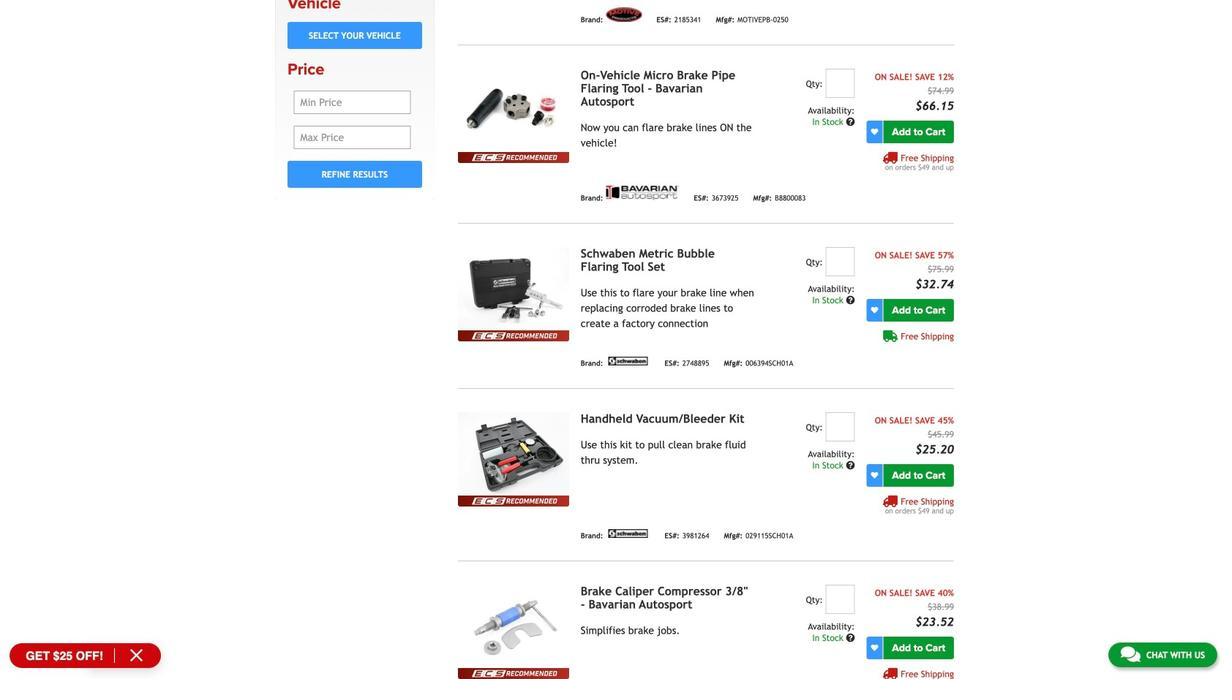 Task type: describe. For each thing, give the bounding box(es) containing it.
question circle image for es#3673925 - b8800083 - on-vehicle micro brake pipe flaring tool - bavarian autosport - now you can flare brake lines on the vehicle! - bav auto tools - audi bmw volkswagen mercedes benz mini porsche image
[[846, 117, 855, 126]]

es#2748895 - 006394sch01a - schwaben metric bubble flaring tool set  - use this to flare your brake line when replacing corroded brake lines to create a factory connection - schwaben - audi bmw volkswagen mercedes benz mini porsche image
[[458, 247, 569, 331]]

question circle image for es#3981264 - 029115sch01a - handheld vacuum/bleeder kit - use this kit to pull clean brake fluid thru system. - schwaben - audi bmw volkswagen mercedes benz mini porsche image
[[846, 461, 855, 470]]

comments image
[[1121, 646, 1141, 664]]

schwaben - corporate logo image for es#2748895 - 006394sch01a - schwaben metric bubble flaring tool set  - use this to flare your brake line when replacing corroded brake lines to create a factory connection - schwaben - audi bmw volkswagen mercedes benz mini porsche image
[[606, 357, 650, 366]]

add to wish list image
[[871, 472, 878, 480]]

es#3673901 - b8800050 - brake caliper compressor 3/8" - bavarian autosport - simplifies brake jobs. - bav auto tools - volkswagen mercedes benz mini image
[[458, 585, 569, 669]]

ecs tuning recommends this product. image for the es#3673901 - b8800050 - brake caliper compressor 3/8" - bavarian autosport - simplifies brake jobs. - bav auto tools - volkswagen mercedes benz mini image
[[458, 669, 569, 680]]

question circle image
[[846, 634, 855, 643]]

Min Price number field
[[294, 91, 411, 114]]

motive - corporate logo image
[[606, 7, 642, 22]]

schwaben - corporate logo image for es#3981264 - 029115sch01a - handheld vacuum/bleeder kit - use this kit to pull clean brake fluid thru system. - schwaben - audi bmw volkswagen mercedes benz mini porsche image
[[606, 530, 650, 539]]

add to wish list image for question circle image corresponding to es#3673925 - b8800083 - on-vehicle micro brake pipe flaring tool - bavarian autosport - now you can flare brake lines on the vehicle! - bav auto tools - audi bmw volkswagen mercedes benz mini porsche image
[[871, 128, 878, 136]]



Task type: locate. For each thing, give the bounding box(es) containing it.
1 vertical spatial question circle image
[[846, 296, 855, 305]]

2 question circle image from the top
[[846, 296, 855, 305]]

1 ecs tuning recommends this product. image from the top
[[458, 152, 569, 163]]

1 vertical spatial add to wish list image
[[871, 307, 878, 314]]

2 ecs tuning recommends this product. image from the top
[[458, 331, 569, 342]]

2 add to wish list image from the top
[[871, 307, 878, 314]]

3 question circle image from the top
[[846, 461, 855, 470]]

ecs tuning recommends this product. image for es#3673925 - b8800083 - on-vehicle micro brake pipe flaring tool - bavarian autosport - now you can flare brake lines on the vehicle! - bav auto tools - audi bmw volkswagen mercedes benz mini porsche image
[[458, 152, 569, 163]]

add to wish list image for es#2748895 - 006394sch01a - schwaben metric bubble flaring tool set  - use this to flare your brake line when replacing corroded brake lines to create a factory connection - schwaben - audi bmw volkswagen mercedes benz mini porsche image's question circle image
[[871, 307, 878, 314]]

3 ecs tuning recommends this product. image from the top
[[458, 496, 569, 507]]

ecs tuning recommends this product. image for es#3981264 - 029115sch01a - handheld vacuum/bleeder kit - use this kit to pull clean brake fluid thru system. - schwaben - audi bmw volkswagen mercedes benz mini porsche image
[[458, 496, 569, 507]]

4 ecs tuning recommends this product. image from the top
[[458, 669, 569, 680]]

ecs tuning recommends this product. image for es#2748895 - 006394sch01a - schwaben metric bubble flaring tool set  - use this to flare your brake line when replacing corroded brake lines to create a factory connection - schwaben - audi bmw volkswagen mercedes benz mini porsche image
[[458, 331, 569, 342]]

0 vertical spatial question circle image
[[846, 117, 855, 126]]

question circle image for es#2748895 - 006394sch01a - schwaben metric bubble flaring tool set  - use this to flare your brake line when replacing corroded brake lines to create a factory connection - schwaben - audi bmw volkswagen mercedes benz mini porsche image
[[846, 296, 855, 305]]

1 question circle image from the top
[[846, 117, 855, 126]]

2 vertical spatial add to wish list image
[[871, 645, 878, 652]]

2 vertical spatial question circle image
[[846, 461, 855, 470]]

es#3981264 - 029115sch01a - handheld vacuum/bleeder kit - use this kit to pull clean brake fluid thru system. - schwaben - audi bmw volkswagen mercedes benz mini porsche image
[[458, 413, 569, 496]]

None number field
[[826, 69, 855, 98], [826, 247, 855, 277], [826, 413, 855, 442], [826, 585, 855, 615], [826, 69, 855, 98], [826, 247, 855, 277], [826, 413, 855, 442], [826, 585, 855, 615]]

3 add to wish list image from the top
[[871, 645, 878, 652]]

schwaben - corporate logo image
[[606, 357, 650, 366], [606, 530, 650, 539]]

0 vertical spatial schwaben - corporate logo image
[[606, 357, 650, 366]]

0 vertical spatial add to wish list image
[[871, 128, 878, 136]]

bav auto tools - corporate logo image
[[606, 186, 679, 200]]

1 schwaben - corporate logo image from the top
[[606, 357, 650, 366]]

2 schwaben - corporate logo image from the top
[[606, 530, 650, 539]]

1 add to wish list image from the top
[[871, 128, 878, 136]]

1 vertical spatial schwaben - corporate logo image
[[606, 530, 650, 539]]

Max Price number field
[[294, 126, 411, 149]]

es#3673925 - b8800083 - on-vehicle micro brake pipe flaring tool - bavarian autosport - now you can flare brake lines on the vehicle! - bav auto tools - audi bmw volkswagen mercedes benz mini porsche image
[[458, 69, 569, 152]]

question circle image
[[846, 117, 855, 126], [846, 296, 855, 305], [846, 461, 855, 470]]

add to wish list image
[[871, 128, 878, 136], [871, 307, 878, 314], [871, 645, 878, 652]]

ecs tuning recommends this product. image
[[458, 152, 569, 163], [458, 331, 569, 342], [458, 496, 569, 507], [458, 669, 569, 680]]



Task type: vqa. For each thing, say whether or not it's contained in the screenshot.
the top Comments "ICON"
no



